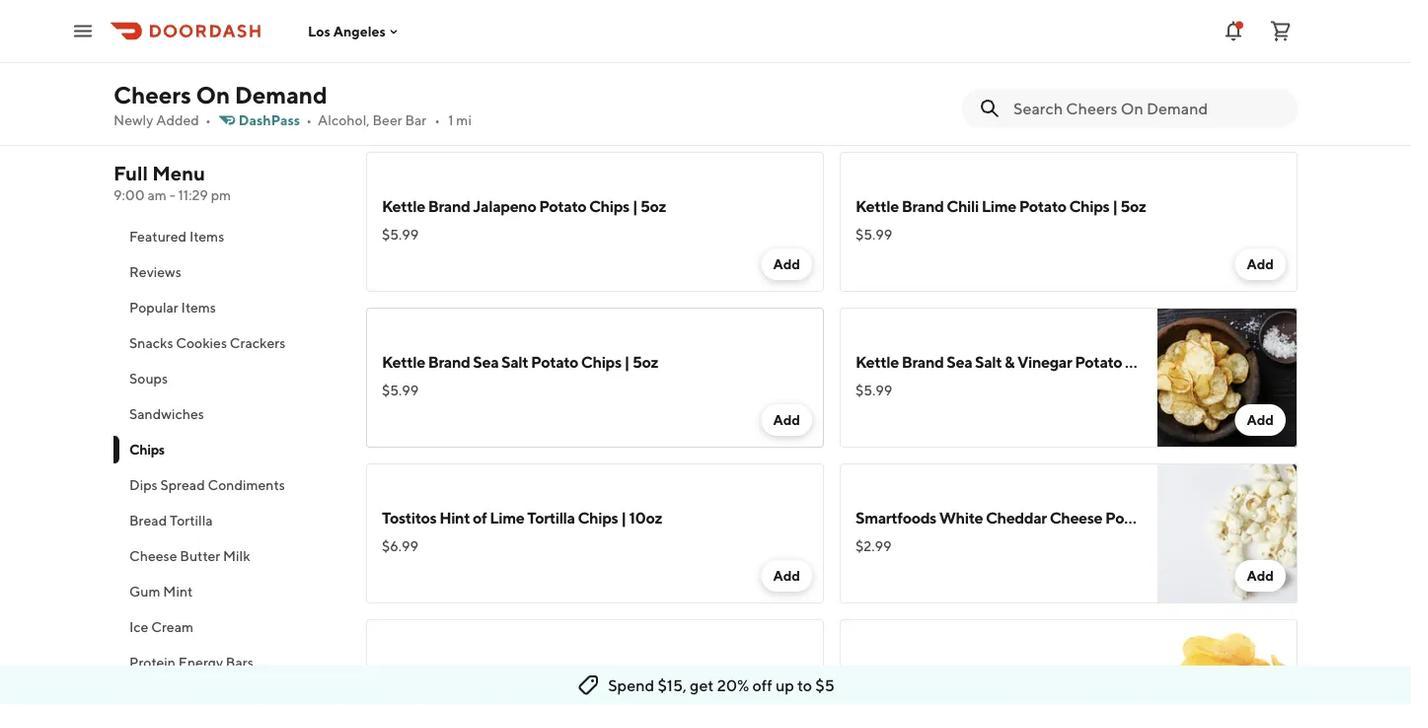 Task type: vqa. For each thing, say whether or not it's contained in the screenshot.
The "Protein Energy Bars" on the left bottom
yes



Task type: describe. For each thing, give the bounding box(es) containing it.
dips
[[129, 477, 158, 493]]

am
[[147, 187, 167, 203]]

beer
[[372, 112, 402, 128]]

& for vinegar
[[981, 41, 991, 60]]

milk
[[223, 548, 250, 564]]

los angeles
[[308, 23, 386, 39]]

add button for kettle brand sea salt potato chips | 5oz
[[761, 405, 812, 436]]

added
[[156, 112, 199, 128]]

cookies
[[176, 335, 227, 351]]

lime for tortilla
[[490, 509, 524, 527]]

featured items button
[[113, 219, 342, 255]]

add button for kettle brand jalapeno potato chips | 5oz
[[761, 249, 812, 280]]

soups
[[129, 371, 168, 387]]

protein
[[129, 655, 176, 671]]

mi
[[456, 112, 472, 128]]

kettle brand sea salt potato chips | 5oz
[[382, 353, 658, 372]]

10oz
[[629, 509, 662, 527]]

to
[[797, 676, 812, 695]]

gum
[[129, 584, 160, 600]]

reviews
[[129, 264, 181, 280]]

tostitos
[[382, 509, 436, 527]]

pm
[[211, 187, 231, 203]]

brand for kettle brand chili lime potato chips | 5oz
[[902, 197, 944, 216]]

full
[[113, 162, 148, 185]]

butter
[[180, 548, 220, 564]]

kettle for kettle brand sea salt potato chips | 5oz
[[382, 353, 425, 372]]

1 horizontal spatial cheese
[[1050, 509, 1102, 527]]

-
[[169, 187, 175, 203]]

bar
[[405, 112, 427, 128]]

kettle brand backyard barbeque potato chips | 5oz
[[382, 665, 739, 683]]

snacks
[[129, 335, 173, 351]]

$2.99
[[856, 538, 892, 555]]

0 vertical spatial vinegar
[[994, 41, 1049, 60]]

add for tostitos hint of lime tortilla chips | 10oz
[[773, 568, 800, 584]]

$5.99 for kettle brand jalapeno potato chips | 5oz
[[382, 226, 419, 243]]

snacks cookies crackers
[[129, 335, 285, 351]]

brand for kettle brand jalapeno potato chips | 5oz
[[428, 197, 470, 216]]

2 • from the left
[[306, 112, 312, 128]]

tostitos hint of lime tortilla chips | 10oz
[[382, 509, 662, 527]]

cheddar
[[986, 509, 1047, 527]]

sandwiches
[[129, 406, 204, 422]]

dips spread condiments
[[129, 477, 285, 493]]

featured
[[129, 228, 187, 245]]

popcorn
[[1105, 509, 1164, 527]]

mint
[[163, 584, 193, 600]]

tortilla inside button
[[170, 513, 213, 529]]

reviews button
[[113, 255, 342, 290]]

brand for kettle brand sea salt potato chips | 5oz
[[428, 353, 470, 372]]

dashpass •
[[239, 112, 312, 128]]

sour
[[450, 41, 482, 60]]

1
[[448, 112, 453, 128]]

barbeque
[[541, 665, 609, 683]]

0 items, open order cart image
[[1269, 19, 1293, 43]]

soups button
[[113, 361, 342, 397]]

on
[[196, 80, 230, 109]]

kettle for kettle brand backyard barbeque potato chips | 5oz
[[382, 665, 425, 683]]

backyard
[[473, 665, 538, 683]]

newly added •
[[113, 112, 211, 128]]

verde
[[986, 665, 1028, 683]]

popchips sea salt & vinegar potato chips | 5oz
[[856, 41, 1179, 60]]

spend
[[608, 676, 654, 695]]

add for kettle brand chili lime potato chips | 5oz
[[1247, 256, 1274, 272]]

cheese butter milk button
[[113, 539, 342, 574]]

items for popular items
[[181, 299, 216, 316]]

kettle brand chile verde potato chips | 5oz image
[[1157, 620, 1298, 706]]

bars
[[226, 655, 253, 671]]

$6.99
[[382, 538, 418, 555]]

protein energy bars
[[129, 655, 253, 671]]

chili
[[947, 197, 979, 216]]

energy
[[178, 655, 223, 671]]

ice cream button
[[113, 610, 342, 645]]

notification bell image
[[1222, 19, 1245, 43]]

condiments
[[208, 477, 285, 493]]

angeles
[[333, 23, 386, 39]]

dips spread condiments button
[[113, 468, 342, 503]]

popchips sour cream & onion potato chips | 5oz image
[[684, 0, 824, 136]]

$5.99 for kettle brand sea salt potato chips | 5oz
[[382, 382, 419, 399]]

white
[[939, 509, 983, 527]]

salt for kettle brand sea salt & vinegar potato chips | 5oz
[[975, 353, 1002, 372]]

sea for kettle brand sea salt & vinegar potato chips | 5oz
[[947, 353, 972, 372]]

kettle brand jalapeno potato chips | 5oz
[[382, 197, 666, 216]]

spread
[[160, 477, 205, 493]]

brand for kettle brand backyard barbeque potato chips | 5oz
[[428, 665, 470, 683]]

off
[[752, 676, 772, 695]]

jalapeno
[[473, 197, 536, 216]]



Task type: locate. For each thing, give the bounding box(es) containing it.
1 vertical spatial vinegar
[[1017, 353, 1072, 372]]

lime right chili
[[982, 197, 1016, 216]]

kettle for kettle brand sea salt & vinegar potato chips | 5oz
[[856, 353, 899, 372]]

popular items button
[[113, 290, 342, 326]]

smartfoods
[[856, 509, 936, 527]]

add for kettle brand sea salt potato chips | 5oz
[[773, 412, 800, 428]]

salt
[[952, 41, 978, 60], [501, 353, 528, 372], [975, 353, 1002, 372]]

add button
[[761, 249, 812, 280], [1235, 249, 1286, 280], [761, 405, 812, 436], [1235, 405, 1286, 436], [761, 560, 812, 592], [1235, 560, 1286, 592]]

ice cream
[[129, 619, 193, 635]]

popular
[[129, 299, 178, 316]]

1 horizontal spatial popchips
[[856, 41, 920, 60]]

smartfoods white cheddar cheese popcorn | 2.25oz image
[[1157, 464, 1298, 604]]

$5
[[815, 676, 835, 695]]

kettle brand chile verde potato chips | 5oz
[[856, 665, 1158, 683]]

menu
[[152, 162, 205, 185]]

demand
[[235, 80, 327, 109]]

1 horizontal spatial tortilla
[[527, 509, 575, 527]]

1 vertical spatial lime
[[490, 509, 524, 527]]

los angeles button
[[308, 23, 402, 39]]

brand for kettle brand chile verde potato chips | 5oz
[[902, 665, 944, 683]]

0 horizontal spatial cheese
[[129, 548, 177, 564]]

gum mint button
[[113, 574, 342, 610]]

lime for potato
[[982, 197, 1016, 216]]

1 vertical spatial items
[[181, 299, 216, 316]]

featured items
[[129, 228, 224, 245]]

kettle brand sea salt & vinegar potato chips | 5oz
[[856, 353, 1202, 372]]

kettle for kettle brand jalapeno potato chips | 5oz
[[382, 197, 425, 216]]

alcohol,
[[318, 112, 370, 128]]

0 horizontal spatial popchips
[[382, 41, 447, 60]]

lime right the of on the bottom of page
[[490, 509, 524, 527]]

open menu image
[[71, 19, 95, 43]]

get
[[690, 676, 714, 695]]

brand
[[428, 197, 470, 216], [902, 197, 944, 216], [428, 353, 470, 372], [902, 353, 944, 372], [428, 665, 470, 683], [902, 665, 944, 683]]

9:00
[[113, 187, 145, 203]]

cheese down bread
[[129, 548, 177, 564]]

of
[[473, 509, 487, 527]]

add button for tostitos hint of lime tortilla chips | 10oz
[[761, 560, 812, 592]]

chile
[[947, 665, 983, 683]]

5oz
[[695, 41, 721, 60], [1153, 41, 1179, 60], [640, 197, 666, 216], [1121, 197, 1146, 216], [632, 353, 658, 372], [1176, 353, 1202, 372], [714, 665, 739, 683], [1132, 665, 1158, 683]]

1 horizontal spatial &
[[981, 41, 991, 60]]

cream inside button
[[151, 619, 193, 635]]

bread tortilla
[[129, 513, 213, 529]]

• down on
[[205, 112, 211, 128]]

tortilla right the of on the bottom of page
[[527, 509, 575, 527]]

tortilla
[[527, 509, 575, 527], [170, 513, 213, 529]]

1 vertical spatial cheese
[[129, 548, 177, 564]]

2 horizontal spatial •
[[434, 112, 440, 128]]

chips
[[643, 41, 684, 60], [1101, 41, 1142, 60], [589, 197, 629, 216], [1069, 197, 1110, 216], [581, 353, 621, 372], [1125, 353, 1165, 372], [129, 442, 165, 458], [578, 509, 618, 527], [662, 665, 703, 683], [1081, 665, 1121, 683]]

items
[[189, 228, 224, 245], [181, 299, 216, 316]]

kettle brand sea salt & vinegar potato chips | 5oz image
[[1157, 308, 1298, 448]]

1 horizontal spatial •
[[306, 112, 312, 128]]

up
[[776, 676, 794, 695]]

2 popchips from the left
[[856, 41, 920, 60]]

dashpass
[[239, 112, 300, 128]]

sandwiches button
[[113, 397, 342, 432]]

0 horizontal spatial •
[[205, 112, 211, 128]]

20%
[[717, 676, 749, 695]]

$5.99 for kettle brand sea salt & vinegar potato chips | 5oz
[[856, 382, 892, 399]]

1 vertical spatial cream
[[151, 619, 193, 635]]

sea for kettle brand sea salt potato chips | 5oz
[[473, 353, 499, 372]]

items up cookies
[[181, 299, 216, 316]]

kettle
[[382, 197, 425, 216], [856, 197, 899, 216], [382, 353, 425, 372], [856, 353, 899, 372], [382, 665, 425, 683], [856, 665, 899, 683]]

add for kettle brand jalapeno potato chips | 5oz
[[773, 256, 800, 272]]

items up reviews button on the left top of the page
[[189, 228, 224, 245]]

add button for kettle brand chili lime potato chips | 5oz
[[1235, 249, 1286, 280]]

brand for kettle brand sea salt & vinegar potato chips | 5oz
[[902, 353, 944, 372]]

1 popchips from the left
[[382, 41, 447, 60]]

vinegar
[[994, 41, 1049, 60], [1017, 353, 1072, 372]]

0 horizontal spatial tortilla
[[170, 513, 213, 529]]

tortilla up "cheese butter milk"
[[170, 513, 213, 529]]

&
[[534, 41, 544, 60], [981, 41, 991, 60], [1005, 353, 1015, 372]]

ice
[[129, 619, 148, 635]]

los
[[308, 23, 330, 39]]

snacks cookies crackers button
[[113, 326, 342, 361]]

items for featured items
[[189, 228, 224, 245]]

1 horizontal spatial lime
[[982, 197, 1016, 216]]

full menu 9:00 am - 11:29 pm
[[113, 162, 231, 203]]

kettle brand chili lime potato chips | 5oz
[[856, 197, 1146, 216]]

•
[[205, 112, 211, 128], [306, 112, 312, 128], [434, 112, 440, 128]]

1 • from the left
[[205, 112, 211, 128]]

0 vertical spatial cheese
[[1050, 509, 1102, 527]]

$5.99
[[382, 226, 419, 243], [856, 226, 892, 243], [382, 382, 419, 399], [856, 382, 892, 399]]

spend $15, get 20% off up to $5
[[608, 676, 835, 695]]

hint
[[439, 509, 470, 527]]

0 horizontal spatial lime
[[490, 509, 524, 527]]

lime
[[982, 197, 1016, 216], [490, 509, 524, 527]]

kettle for kettle brand chili lime potato chips | 5oz
[[856, 197, 899, 216]]

0 vertical spatial items
[[189, 228, 224, 245]]

bread
[[129, 513, 167, 529]]

potato
[[593, 41, 641, 60], [1051, 41, 1099, 60], [539, 197, 586, 216], [1019, 197, 1066, 216], [531, 353, 578, 372], [1075, 353, 1122, 372], [612, 665, 660, 683], [1031, 665, 1078, 683]]

cheers on demand
[[113, 80, 327, 109]]

kettle for kettle brand chile verde potato chips | 5oz
[[856, 665, 899, 683]]

11:29
[[178, 187, 208, 203]]

• left alcohol,
[[306, 112, 312, 128]]

popchips sour cream & onion potato chips | 5oz
[[382, 41, 721, 60]]

Item Search search field
[[1013, 98, 1282, 119]]

$5.99 for kettle brand chili lime potato chips | 5oz
[[856, 226, 892, 243]]

protein energy bars button
[[113, 645, 342, 681]]

cream right sour
[[485, 41, 531, 60]]

& for onion
[[534, 41, 544, 60]]

0 horizontal spatial cream
[[151, 619, 193, 635]]

cheers
[[113, 80, 191, 109]]

popular items
[[129, 299, 216, 316]]

cream right ice
[[151, 619, 193, 635]]

• left the "1"
[[434, 112, 440, 128]]

popchips for popchips sour cream & onion potato chips | 5oz
[[382, 41, 447, 60]]

1 horizontal spatial cream
[[485, 41, 531, 60]]

newly
[[113, 112, 153, 128]]

cheese left popcorn
[[1050, 509, 1102, 527]]

crackers
[[230, 335, 285, 351]]

$15,
[[658, 676, 687, 695]]

cream
[[485, 41, 531, 60], [151, 619, 193, 635]]

0 vertical spatial lime
[[982, 197, 1016, 216]]

0 vertical spatial cream
[[485, 41, 531, 60]]

onion
[[547, 41, 591, 60]]

alcohol, beer bar • 1 mi
[[318, 112, 472, 128]]

|
[[687, 41, 692, 60], [1145, 41, 1150, 60], [632, 197, 638, 216], [1112, 197, 1118, 216], [624, 353, 630, 372], [1168, 353, 1174, 372], [621, 509, 626, 527], [1167, 509, 1173, 527], [705, 665, 711, 683], [1124, 665, 1130, 683]]

smartfoods white cheddar cheese popcorn | 2.25oz
[[856, 509, 1222, 527]]

popchips for popchips sea salt & vinegar potato chips | 5oz
[[856, 41, 920, 60]]

2 horizontal spatial &
[[1005, 353, 1015, 372]]

salt for kettle brand sea salt potato chips | 5oz
[[501, 353, 528, 372]]

cheese inside the cheese butter milk button
[[129, 548, 177, 564]]

gum mint
[[129, 584, 193, 600]]

0 horizontal spatial &
[[534, 41, 544, 60]]

3 • from the left
[[434, 112, 440, 128]]



